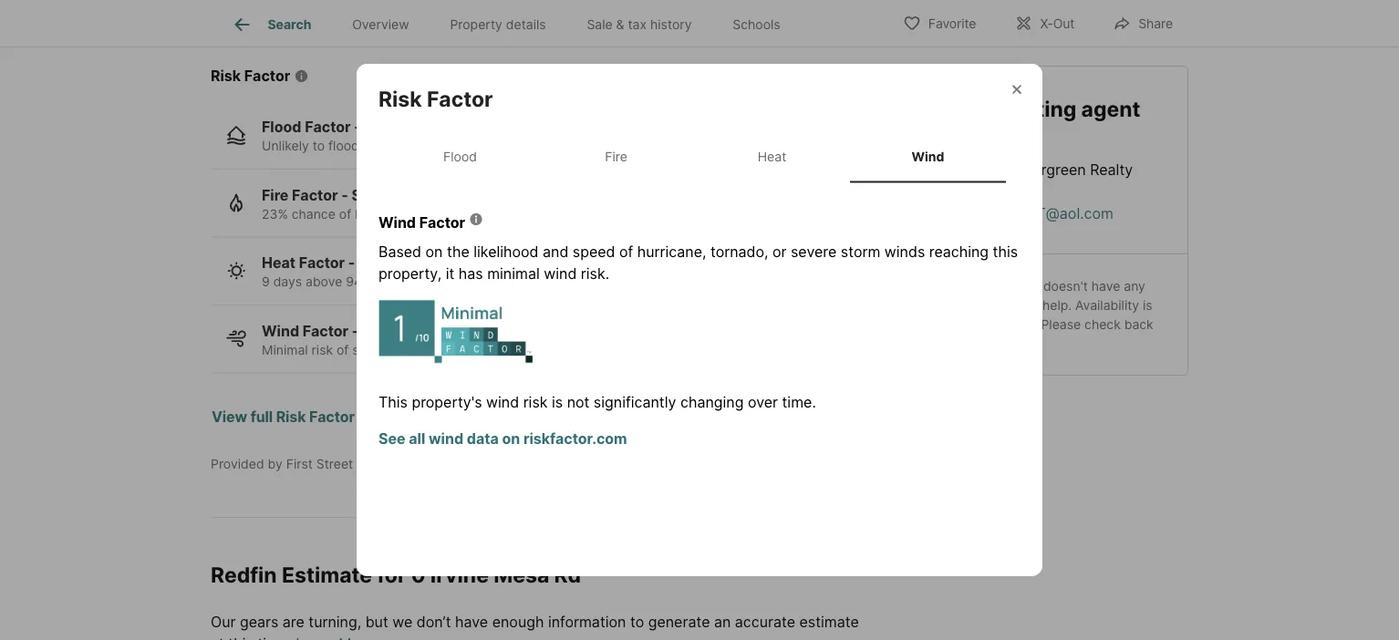 Task type: vqa. For each thing, say whether or not it's contained in the screenshot.
Buy ▾
no



Task type: describe. For each thing, give the bounding box(es) containing it.
wind for on
[[429, 430, 464, 448]]

time. inside our gears are turning, but we don't have enough information to generate an accurate estimate at this time.
[[258, 636, 292, 641]]

&
[[616, 17, 625, 32]]

over inside wind factor - minimal minimal risk of severe winds over next 30 years
[[435, 342, 462, 358]]

based on the likelihood and speed of hurricane, tornado, or severe storm winds reaching this property, it has minimal wind risk.
[[379, 243, 1019, 283]]

flood tab
[[382, 134, 538, 179]]

next inside flood factor - minimal unlikely to flood in next 30 years
[[377, 138, 403, 154]]

due
[[831, 2, 857, 19]]

enough
[[492, 614, 544, 632]]

next inside fire factor - severe 23% chance of being in a wildfire in next 30 years
[[479, 206, 505, 222]]

in right the wildfire
[[465, 206, 475, 222]]

heat for heat factor - moderate 9 days above 94° expected this year, 27 days in 30 years
[[262, 254, 296, 272]]

this inside the at this time, redfin doesn't have any agents available to help. availability is subject to change. please check back soon.
[[943, 278, 965, 294]]

at
[[211, 636, 224, 641]]

factor inside wind factor - minimal minimal risk of severe winds over next 30 years
[[303, 322, 349, 340]]

have inside the at this time, redfin doesn't have any agents available to help. availability is subject to change. please check back soon.
[[1092, 278, 1121, 294]]

accurate
[[735, 614, 796, 632]]

to down available
[[974, 316, 986, 332]]

sea
[[379, 23, 403, 41]]

above
[[306, 274, 343, 290]]

30 inside fire factor - severe 23% chance of being in a wildfire in next 30 years
[[509, 206, 525, 222]]

severe inside based on the likelihood and speed of hurricane, tornado, or severe storm winds reaching this property, it has minimal wind risk.
[[791, 243, 837, 261]]

year,
[[457, 274, 486, 290]]

likelihood
[[474, 243, 539, 261]]

to inside most homes have some risk of natural disasters, and may be impacted by climate change due to rising temperatures and sea levels.
[[861, 2, 875, 19]]

details
[[506, 17, 546, 32]]

risk factor element
[[379, 64, 515, 112]]

0 vertical spatial and
[[548, 2, 574, 19]]

provided
[[211, 456, 264, 472]]

this property's wind risk is not significantly changing over time.
[[379, 393, 816, 411]]

factor inside view full risk factor report button
[[309, 409, 355, 426]]

factor inside flood factor - minimal unlikely to flood in next 30 years
[[305, 118, 351, 136]]

homes
[[250, 2, 296, 19]]

speed
[[573, 243, 616, 261]]

irvine
[[431, 562, 489, 588]]

this inside based on the likelihood and speed of hurricane, tornado, or severe storm winds reaching this property, it has minimal wind risk.
[[993, 243, 1019, 261]]

27
[[490, 274, 505, 290]]

property
[[450, 17, 503, 32]]

expected
[[372, 274, 428, 290]]

2 days from the left
[[509, 274, 537, 290]]

1 days from the left
[[273, 274, 302, 290]]

30 inside flood factor - minimal unlikely to flood in next 30 years
[[407, 138, 423, 154]]

information
[[548, 614, 626, 632]]

evergreen
[[1017, 160, 1086, 178]]

history
[[651, 17, 692, 32]]

factor inside risk factor element
[[427, 86, 493, 112]]

over inside risk factor dialog
[[748, 393, 778, 411]]

most
[[211, 2, 245, 19]]

risk factor inside dialog
[[379, 86, 493, 112]]

our gears are turning, but we don't have enough information to generate an accurate estimate at this time.
[[211, 614, 859, 641]]

to inside flood factor - minimal unlikely to flood in next 30 years
[[313, 138, 325, 154]]

first
[[286, 456, 313, 472]]

temperatures
[[252, 23, 345, 41]]

a
[[406, 206, 414, 222]]

severe inside wind factor - minimal minimal risk of severe winds over next 30 years
[[353, 342, 393, 358]]

rd
[[554, 562, 581, 588]]

turning,
[[309, 614, 362, 632]]

redfin estimate for 0 irvine mesa rd
[[211, 562, 581, 588]]

natural
[[425, 2, 473, 19]]

overview
[[352, 17, 409, 32]]

in left a on the left top of the page
[[392, 206, 403, 222]]

winds inside based on the likelihood and speed of hurricane, tornado, or severe storm winds reaching this property, it has minimal wind risk.
[[885, 243, 925, 261]]

storm
[[841, 243, 881, 261]]

heat factor - moderate 9 days above 94° expected this year, 27 days in 30 years
[[262, 254, 608, 290]]

subject
[[926, 316, 970, 332]]

years inside flood factor - minimal unlikely to flood in next 30 years
[[427, 138, 460, 154]]

the
[[447, 243, 470, 261]]

aliotta
[[978, 138, 1026, 156]]

this
[[379, 393, 408, 411]]

chance
[[292, 206, 336, 222]]

search link
[[231, 14, 312, 36]]

4447
[[994, 182, 1030, 200]]

not
[[567, 393, 590, 411]]

wind tab
[[850, 134, 1006, 179]]

back
[[1125, 316, 1154, 332]]

minimal
[[487, 265, 540, 283]]

fire for fire
[[605, 149, 628, 164]]

flood factor - minimal unlikely to flood in next 30 years
[[262, 118, 460, 154]]

- for heat
[[348, 254, 355, 272]]

- for wind
[[352, 322, 359, 340]]

view full risk factor report
[[212, 409, 402, 426]]

to left help. at right top
[[1027, 297, 1039, 313]]

0 horizontal spatial by
[[268, 456, 283, 472]]

time. inside risk factor dialog
[[782, 393, 816, 411]]

949-294-4447 link
[[926, 182, 1030, 200]]

agents
[[926, 297, 967, 313]]

provided by first street foundation
[[211, 456, 424, 472]]

available
[[971, 297, 1024, 313]]

0 horizontal spatial risk factor
[[211, 67, 290, 85]]

wind for wind factor - minimal minimal risk of severe winds over next 30 years
[[262, 322, 299, 340]]

foundation
[[357, 456, 424, 472]]

see all wind data on riskfactor.com link
[[379, 430, 628, 448]]

schools tab
[[713, 3, 801, 47]]

x-out button
[[1000, 4, 1091, 42]]

this inside heat factor - moderate 9 days above 94° expected this year, 27 days in 30 years
[[432, 274, 454, 290]]

doesn't
[[1044, 278, 1088, 294]]

949-
[[926, 182, 960, 200]]

years inside fire factor - severe 23% chance of being in a wildfire in next 30 years
[[528, 206, 561, 222]]

has
[[459, 265, 483, 283]]

help.
[[1043, 297, 1072, 313]]

reaching
[[930, 243, 989, 261]]

of for fire factor - severe 23% chance of being in a wildfire in next 30 years
[[339, 206, 351, 222]]

all
[[409, 430, 425, 448]]

redfin inside the at this time, redfin doesn't have any agents available to help. availability is subject to change. please check back soon.
[[1002, 278, 1040, 294]]

full
[[251, 409, 273, 426]]

see all wind data on riskfactor.com
[[379, 430, 628, 448]]

climate
[[722, 2, 771, 19]]

significantly
[[594, 393, 677, 411]]

agent
[[1082, 96, 1141, 121]]

out
[[1054, 16, 1075, 31]]

wind factor score logo image
[[379, 285, 534, 364]]

some
[[337, 2, 374, 19]]

contact
[[926, 96, 1009, 121]]

is inside risk factor dialog
[[552, 393, 563, 411]]

0
[[411, 562, 426, 588]]

estimate
[[800, 614, 859, 632]]

our
[[211, 614, 236, 632]]

be
[[611, 2, 628, 19]]

but
[[366, 614, 388, 632]]

rising
[[211, 23, 248, 41]]

tab list containing search
[[211, 0, 816, 47]]

risk.
[[581, 265, 610, 283]]

change
[[776, 2, 827, 19]]

winds inside wind factor - minimal minimal risk of severe winds over next 30 years
[[396, 342, 432, 358]]

time,
[[968, 278, 998, 294]]

risk inside dialog
[[523, 393, 548, 411]]

hurricane,
[[638, 243, 707, 261]]

years inside wind factor - minimal minimal risk of severe winds over next 30 years
[[515, 342, 548, 358]]



Task type: locate. For each thing, give the bounding box(es) containing it.
tab list containing flood
[[379, 131, 1021, 183]]

2 horizontal spatial risk
[[523, 393, 548, 411]]

risk down rising
[[211, 67, 241, 85]]

30 up fire factor - severe 23% chance of being in a wildfire in next 30 years
[[407, 138, 423, 154]]

winds
[[885, 243, 925, 261], [396, 342, 432, 358]]

factor up flood tab
[[427, 86, 493, 112]]

heat tab
[[694, 134, 850, 179]]

1 vertical spatial risk factor
[[379, 86, 493, 112]]

1 vertical spatial severe
[[353, 342, 393, 358]]

0 vertical spatial risk
[[378, 2, 403, 19]]

risk left not
[[523, 393, 548, 411]]

0 horizontal spatial have
[[300, 2, 333, 19]]

- inside heat factor - moderate 9 days above 94° expected this year, 27 days in 30 years
[[348, 254, 355, 272]]

0 horizontal spatial wind
[[262, 322, 299, 340]]

mesa
[[494, 562, 550, 588]]

severe up this
[[353, 342, 393, 358]]

this down our
[[228, 636, 254, 641]]

risk up sea
[[378, 2, 403, 19]]

- inside flood factor - minimal unlikely to flood in next 30 years
[[354, 118, 361, 136]]

flood up unlikely
[[262, 118, 302, 136]]

flood for flood
[[443, 149, 477, 164]]

over up property's
[[435, 342, 462, 358]]

and inside based on the likelihood and speed of hurricane, tornado, or severe storm winds reaching this property, it has minimal wind risk.
[[543, 243, 569, 261]]

0 horizontal spatial flood
[[262, 118, 302, 136]]

of for based on the likelihood and speed of hurricane, tornado, or severe storm winds reaching this property, it has minimal wind risk.
[[620, 243, 634, 261]]

winds right storm on the top of the page
[[885, 243, 925, 261]]

fire inside tab
[[605, 149, 628, 164]]

30 down 27
[[495, 342, 511, 358]]

time. down gears at the left bottom of page
[[258, 636, 292, 641]]

0 vertical spatial by
[[701, 2, 718, 19]]

1 horizontal spatial winds
[[885, 243, 925, 261]]

risk factor down rising
[[211, 67, 290, 85]]

1 vertical spatial wind
[[486, 393, 519, 411]]

factor up above
[[299, 254, 345, 272]]

minimal down 9
[[262, 342, 308, 358]]

0 vertical spatial fire
[[605, 149, 628, 164]]

risk
[[211, 67, 241, 85], [379, 86, 422, 112], [276, 409, 306, 426]]

listing
[[1014, 96, 1077, 121]]

1 vertical spatial wind
[[379, 214, 416, 232]]

0 vertical spatial heat
[[758, 149, 787, 164]]

0 vertical spatial next
[[377, 138, 403, 154]]

1 horizontal spatial risk factor
[[379, 86, 493, 112]]

1 horizontal spatial over
[[748, 393, 778, 411]]

years up likelihood on the top left
[[528, 206, 561, 222]]

most homes have some risk of natural disasters, and may be impacted by climate change due to rising temperatures and sea levels.
[[211, 2, 875, 41]]

tab list inside risk factor dialog
[[379, 131, 1021, 183]]

0 horizontal spatial heat
[[262, 254, 296, 272]]

wind for is
[[486, 393, 519, 411]]

0 vertical spatial over
[[435, 342, 462, 358]]

heat inside heat factor - moderate 9 days above 94° expected this year, 27 days in 30 years
[[262, 254, 296, 272]]

heat for heat
[[758, 149, 787, 164]]

of inside wind factor - minimal minimal risk of severe winds over next 30 years
[[337, 342, 349, 358]]

factor up street
[[309, 409, 355, 426]]

days right 27
[[509, 274, 537, 290]]

factor down search link
[[244, 67, 290, 85]]

years down risk factor element
[[427, 138, 460, 154]]

we
[[393, 614, 413, 632]]

wind for wind factor
[[379, 214, 416, 232]]

next
[[377, 138, 403, 154], [479, 206, 505, 222], [465, 342, 492, 358]]

30 inside wind factor - minimal minimal risk of severe winds over next 30 years
[[495, 342, 511, 358]]

wind up based
[[379, 214, 416, 232]]

please
[[1042, 316, 1081, 332]]

years down minimal
[[515, 342, 548, 358]]

severe
[[352, 186, 401, 204]]

have inside our gears are turning, but we don't have enough information to generate an accurate estimate at this time.
[[455, 614, 488, 632]]

next up property's
[[465, 342, 492, 358]]

fire for fire factor - severe 23% chance of being in a wildfire in next 30 years
[[262, 186, 289, 204]]

this left year,
[[432, 274, 454, 290]]

schools
[[733, 17, 781, 32]]

are
[[283, 614, 305, 632]]

disasters,
[[477, 2, 544, 19]]

time.
[[782, 393, 816, 411], [258, 636, 292, 641]]

by inside most homes have some risk of natural disasters, and may be impacted by climate change due to rising temperatures and sea levels.
[[701, 2, 718, 19]]

in right minimal
[[541, 274, 551, 290]]

0 horizontal spatial over
[[435, 342, 462, 358]]

flood up the wildfire
[[443, 149, 477, 164]]

x-out
[[1041, 16, 1075, 31]]

0 vertical spatial time.
[[782, 393, 816, 411]]

1 vertical spatial over
[[748, 393, 778, 411]]

2 vertical spatial minimal
[[262, 342, 308, 358]]

0 horizontal spatial days
[[273, 274, 302, 290]]

next inside wind factor - minimal minimal risk of severe winds over next 30 years
[[465, 342, 492, 358]]

0 horizontal spatial risk
[[211, 67, 241, 85]]

levels.
[[407, 23, 451, 41]]

on right data
[[502, 430, 520, 448]]

redfin up gears at the left bottom of page
[[211, 562, 277, 588]]

ginger aliotta homesmart, evergreen realty 949-294-4447 ochomesdirect@aol.com
[[926, 138, 1133, 222]]

redfin up available
[[1002, 278, 1040, 294]]

risk right full
[[276, 409, 306, 426]]

294-
[[960, 182, 994, 200]]

have up temperatures
[[300, 2, 333, 19]]

wind inside wind factor - minimal minimal risk of severe winds over next 30 years
[[262, 322, 299, 340]]

1 vertical spatial minimal
[[362, 322, 418, 340]]

sale & tax history tab
[[567, 3, 713, 47]]

0 vertical spatial risk
[[211, 67, 241, 85]]

1 horizontal spatial by
[[701, 2, 718, 19]]

being
[[355, 206, 389, 222]]

2 vertical spatial wind
[[262, 322, 299, 340]]

flood inside tab
[[443, 149, 477, 164]]

to right due
[[861, 2, 875, 19]]

- for flood
[[354, 118, 361, 136]]

0 vertical spatial on
[[426, 243, 443, 261]]

of inside fire factor - severe 23% chance of being in a wildfire in next 30 years
[[339, 206, 351, 222]]

9
[[262, 274, 270, 290]]

factor up the
[[420, 214, 466, 232]]

1 vertical spatial have
[[1092, 278, 1121, 294]]

wind for wind
[[912, 149, 945, 164]]

wind down 9
[[262, 322, 299, 340]]

0 vertical spatial severe
[[791, 243, 837, 261]]

change.
[[990, 316, 1038, 332]]

moderate
[[359, 254, 427, 272]]

is up back
[[1143, 297, 1153, 313]]

2 horizontal spatial have
[[1092, 278, 1121, 294]]

is inside the at this time, redfin doesn't have any agents available to help. availability is subject to change. please check back soon.
[[1143, 297, 1153, 313]]

wind
[[912, 149, 945, 164], [379, 214, 416, 232], [262, 322, 299, 340]]

- up 94°
[[348, 254, 355, 272]]

in inside flood factor - minimal unlikely to flood in next 30 years
[[363, 138, 373, 154]]

unlikely
[[262, 138, 309, 154]]

heat inside tab
[[758, 149, 787, 164]]

is left not
[[552, 393, 563, 411]]

factor down above
[[303, 322, 349, 340]]

report
[[358, 409, 402, 426]]

0 horizontal spatial is
[[552, 393, 563, 411]]

to left flood
[[313, 138, 325, 154]]

days
[[273, 274, 302, 290], [509, 274, 537, 290]]

0 vertical spatial is
[[1143, 297, 1153, 313]]

changing
[[681, 393, 744, 411]]

2 horizontal spatial wind
[[544, 265, 577, 283]]

contact listing agent
[[926, 96, 1141, 121]]

risk inside dialog
[[379, 86, 422, 112]]

wind inside tab
[[912, 149, 945, 164]]

of up levels. on the top left of page
[[407, 2, 421, 19]]

ochomesdirect@aol.com
[[926, 204, 1114, 222]]

1 horizontal spatial have
[[455, 614, 488, 632]]

tab list
[[211, 0, 816, 47], [379, 131, 1021, 183]]

or
[[773, 243, 787, 261]]

wind inside based on the likelihood and speed of hurricane, tornado, or severe storm winds reaching this property, it has minimal wind risk.
[[544, 265, 577, 283]]

over right "changing"
[[748, 393, 778, 411]]

factor
[[244, 67, 290, 85], [427, 86, 493, 112], [305, 118, 351, 136], [292, 186, 338, 204], [420, 214, 466, 232], [299, 254, 345, 272], [303, 322, 349, 340], [309, 409, 355, 426]]

- inside fire factor - severe 23% chance of being in a wildfire in next 30 years
[[341, 186, 348, 204]]

1 horizontal spatial days
[[509, 274, 537, 290]]

risk inside wind factor - minimal minimal risk of severe winds over next 30 years
[[312, 342, 333, 358]]

1 horizontal spatial time.
[[782, 393, 816, 411]]

of left being
[[339, 206, 351, 222]]

x-
[[1041, 16, 1054, 31]]

0 vertical spatial wind
[[544, 265, 577, 283]]

of inside most homes have some risk of natural disasters, and may be impacted by climate change due to rising temperatures and sea levels.
[[407, 2, 421, 19]]

may
[[578, 2, 607, 19]]

severe right or
[[791, 243, 837, 261]]

1 vertical spatial on
[[502, 430, 520, 448]]

2 horizontal spatial wind
[[912, 149, 945, 164]]

in inside heat factor - moderate 9 days above 94° expected this year, 27 days in 30 years
[[541, 274, 551, 290]]

2 vertical spatial have
[[455, 614, 488, 632]]

1 horizontal spatial heat
[[758, 149, 787, 164]]

0 vertical spatial winds
[[885, 243, 925, 261]]

of down 94°
[[337, 342, 349, 358]]

2 vertical spatial risk
[[276, 409, 306, 426]]

to inside our gears are turning, but we don't have enough information to generate an accurate estimate at this time.
[[630, 614, 644, 632]]

years
[[427, 138, 460, 154], [528, 206, 561, 222], [575, 274, 608, 290], [515, 342, 548, 358]]

riskfactor.com
[[524, 430, 628, 448]]

1 vertical spatial time.
[[258, 636, 292, 641]]

it
[[446, 265, 455, 283]]

1 horizontal spatial on
[[502, 430, 520, 448]]

1 vertical spatial redfin
[[211, 562, 277, 588]]

minimal down risk factor element
[[365, 118, 421, 136]]

risk down above
[[312, 342, 333, 358]]

1 horizontal spatial wind
[[486, 393, 519, 411]]

wind up see all wind data on riskfactor.com
[[486, 393, 519, 411]]

in
[[363, 138, 373, 154], [392, 206, 403, 222], [465, 206, 475, 222], [541, 274, 551, 290]]

gears
[[240, 614, 279, 632]]

30
[[407, 138, 423, 154], [509, 206, 525, 222], [555, 274, 571, 290], [495, 342, 511, 358]]

years down speed
[[575, 274, 608, 290]]

next up likelihood on the top left
[[479, 206, 505, 222]]

and down some
[[349, 23, 375, 41]]

0 horizontal spatial winds
[[396, 342, 432, 358]]

minimal down the expected
[[362, 322, 418, 340]]

1 vertical spatial winds
[[396, 342, 432, 358]]

0 horizontal spatial wind
[[429, 430, 464, 448]]

property details tab
[[430, 3, 567, 47]]

wind factor - minimal minimal risk of severe winds over next 30 years
[[262, 322, 548, 358]]

0 vertical spatial wind
[[912, 149, 945, 164]]

risk up flood factor - minimal unlikely to flood in next 30 years
[[379, 86, 422, 112]]

tornado,
[[711, 243, 769, 261]]

1 vertical spatial risk
[[312, 342, 333, 358]]

30 up likelihood on the top left
[[509, 206, 525, 222]]

94°
[[346, 274, 368, 290]]

1 vertical spatial risk
[[379, 86, 422, 112]]

fire factor - severe 23% chance of being in a wildfire in next 30 years
[[262, 186, 561, 222]]

by
[[701, 2, 718, 19], [268, 456, 283, 472]]

winds up this
[[396, 342, 432, 358]]

at this time, redfin doesn't have any agents available to help. availability is subject to change. please check back soon.
[[926, 278, 1154, 351]]

days right 9
[[273, 274, 302, 290]]

0 horizontal spatial on
[[426, 243, 443, 261]]

on
[[426, 243, 443, 261], [502, 430, 520, 448]]

have right don't
[[455, 614, 488, 632]]

-
[[354, 118, 361, 136], [341, 186, 348, 204], [348, 254, 355, 272], [352, 322, 359, 340]]

to
[[861, 2, 875, 19], [313, 138, 325, 154], [1027, 297, 1039, 313], [974, 316, 986, 332], [630, 614, 644, 632]]

2 vertical spatial risk
[[523, 393, 548, 411]]

of
[[407, 2, 421, 19], [339, 206, 351, 222], [620, 243, 634, 261], [337, 342, 349, 358]]

wind up 949-
[[912, 149, 945, 164]]

at
[[926, 278, 939, 294]]

0 vertical spatial redfin
[[1002, 278, 1040, 294]]

30 left risk.
[[555, 274, 571, 290]]

of inside based on the likelihood and speed of hurricane, tornado, or severe storm winds reaching this property, it has minimal wind risk.
[[620, 243, 634, 261]]

1 vertical spatial tab list
[[379, 131, 1021, 183]]

1 vertical spatial heat
[[262, 254, 296, 272]]

fire inside fire factor - severe 23% chance of being in a wildfire in next 30 years
[[262, 186, 289, 204]]

flood for flood factor - minimal unlikely to flood in next 30 years
[[262, 118, 302, 136]]

by left climate
[[701, 2, 718, 19]]

view full risk factor report button
[[211, 396, 403, 440]]

1 horizontal spatial redfin
[[1002, 278, 1040, 294]]

1 vertical spatial is
[[552, 393, 563, 411]]

2 vertical spatial next
[[465, 342, 492, 358]]

0 vertical spatial risk factor
[[211, 67, 290, 85]]

factor up chance
[[292, 186, 338, 204]]

0 vertical spatial flood
[[262, 118, 302, 136]]

1 horizontal spatial is
[[1143, 297, 1153, 313]]

by left first
[[268, 456, 283, 472]]

ginger
[[926, 138, 975, 156]]

minimal
[[365, 118, 421, 136], [362, 322, 418, 340], [262, 342, 308, 358]]

1 vertical spatial by
[[268, 456, 283, 472]]

0 horizontal spatial severe
[[353, 342, 393, 358]]

1 horizontal spatial severe
[[791, 243, 837, 261]]

flood inside flood factor - minimal unlikely to flood in next 30 years
[[262, 118, 302, 136]]

risk inside button
[[276, 409, 306, 426]]

is
[[1143, 297, 1153, 313], [552, 393, 563, 411]]

0 horizontal spatial fire
[[262, 186, 289, 204]]

1 horizontal spatial flood
[[443, 149, 477, 164]]

1 horizontal spatial risk
[[276, 409, 306, 426]]

- up flood
[[354, 118, 361, 136]]

check
[[1085, 316, 1121, 332]]

in right flood
[[363, 138, 373, 154]]

wind right all
[[429, 430, 464, 448]]

2 vertical spatial wind
[[429, 430, 464, 448]]

to left generate
[[630, 614, 644, 632]]

0 vertical spatial tab list
[[211, 0, 816, 47]]

impacted
[[632, 2, 697, 19]]

an
[[714, 614, 731, 632]]

based
[[379, 243, 422, 261]]

30 inside heat factor - moderate 9 days above 94° expected this year, 27 days in 30 years
[[555, 274, 571, 290]]

time. right "changing"
[[782, 393, 816, 411]]

of for wind factor - minimal minimal risk of severe winds over next 30 years
[[337, 342, 349, 358]]

1 horizontal spatial wind
[[379, 214, 416, 232]]

0 horizontal spatial redfin
[[211, 562, 277, 588]]

property details
[[450, 17, 546, 32]]

and left speed
[[543, 243, 569, 261]]

property,
[[379, 265, 442, 283]]

0 vertical spatial have
[[300, 2, 333, 19]]

2 horizontal spatial risk
[[379, 86, 422, 112]]

overview tab
[[332, 3, 430, 47]]

- inside wind factor - minimal minimal risk of severe winds over next 30 years
[[352, 322, 359, 340]]

this up the agents
[[943, 278, 965, 294]]

and left may
[[548, 2, 574, 19]]

- down 94°
[[352, 322, 359, 340]]

fire
[[605, 149, 628, 164], [262, 186, 289, 204]]

1 vertical spatial fire
[[262, 186, 289, 204]]

risk factor
[[211, 67, 290, 85], [379, 86, 493, 112]]

factor inside fire factor - severe 23% chance of being in a wildfire in next 30 years
[[292, 186, 338, 204]]

this up the time,
[[993, 243, 1019, 261]]

of right speed
[[620, 243, 634, 261]]

have inside most homes have some risk of natural disasters, and may be impacted by climate change due to rising temperatures and sea levels.
[[300, 2, 333, 19]]

homesmart,
[[926, 160, 1012, 178]]

risk inside most homes have some risk of natural disasters, and may be impacted by climate change due to rising temperatures and sea levels.
[[378, 2, 403, 19]]

tax
[[628, 17, 647, 32]]

realty
[[1091, 160, 1133, 178]]

risk factor dialog
[[357, 64, 1043, 576]]

flood
[[329, 138, 359, 154]]

have
[[300, 2, 333, 19], [1092, 278, 1121, 294], [455, 614, 488, 632]]

years inside heat factor - moderate 9 days above 94° expected this year, 27 days in 30 years
[[575, 274, 608, 290]]

1 horizontal spatial fire
[[605, 149, 628, 164]]

over
[[435, 342, 462, 358], [748, 393, 778, 411]]

on left the
[[426, 243, 443, 261]]

factor inside heat factor - moderate 9 days above 94° expected this year, 27 days in 30 years
[[299, 254, 345, 272]]

severe
[[791, 243, 837, 261], [353, 342, 393, 358]]

wind left risk.
[[544, 265, 577, 283]]

minimal for flood factor - minimal
[[365, 118, 421, 136]]

fire tab
[[538, 134, 694, 179]]

share
[[1139, 16, 1173, 31]]

factor up flood
[[305, 118, 351, 136]]

1 horizontal spatial risk
[[378, 2, 403, 19]]

- left severe
[[341, 186, 348, 204]]

next right flood
[[377, 138, 403, 154]]

0 horizontal spatial time.
[[258, 636, 292, 641]]

1 vertical spatial next
[[479, 206, 505, 222]]

minimal inside flood factor - minimal unlikely to flood in next 30 years
[[365, 118, 421, 136]]

on inside based on the likelihood and speed of hurricane, tornado, or severe storm winds reaching this property, it has minimal wind risk.
[[426, 243, 443, 261]]

this inside our gears are turning, but we don't have enough information to generate an accurate estimate at this time.
[[228, 636, 254, 641]]

0 horizontal spatial risk
[[312, 342, 333, 358]]

risk factor up flood tab
[[379, 86, 493, 112]]

have up availability
[[1092, 278, 1121, 294]]

minimal for wind factor - minimal
[[362, 322, 418, 340]]

23%
[[262, 206, 288, 222]]

1 vertical spatial and
[[349, 23, 375, 41]]

0 vertical spatial minimal
[[365, 118, 421, 136]]

2 vertical spatial and
[[543, 243, 569, 261]]

- for fire
[[341, 186, 348, 204]]

1 vertical spatial flood
[[443, 149, 477, 164]]

favorite button
[[888, 4, 992, 42]]

and
[[548, 2, 574, 19], [349, 23, 375, 41], [543, 243, 569, 261]]



